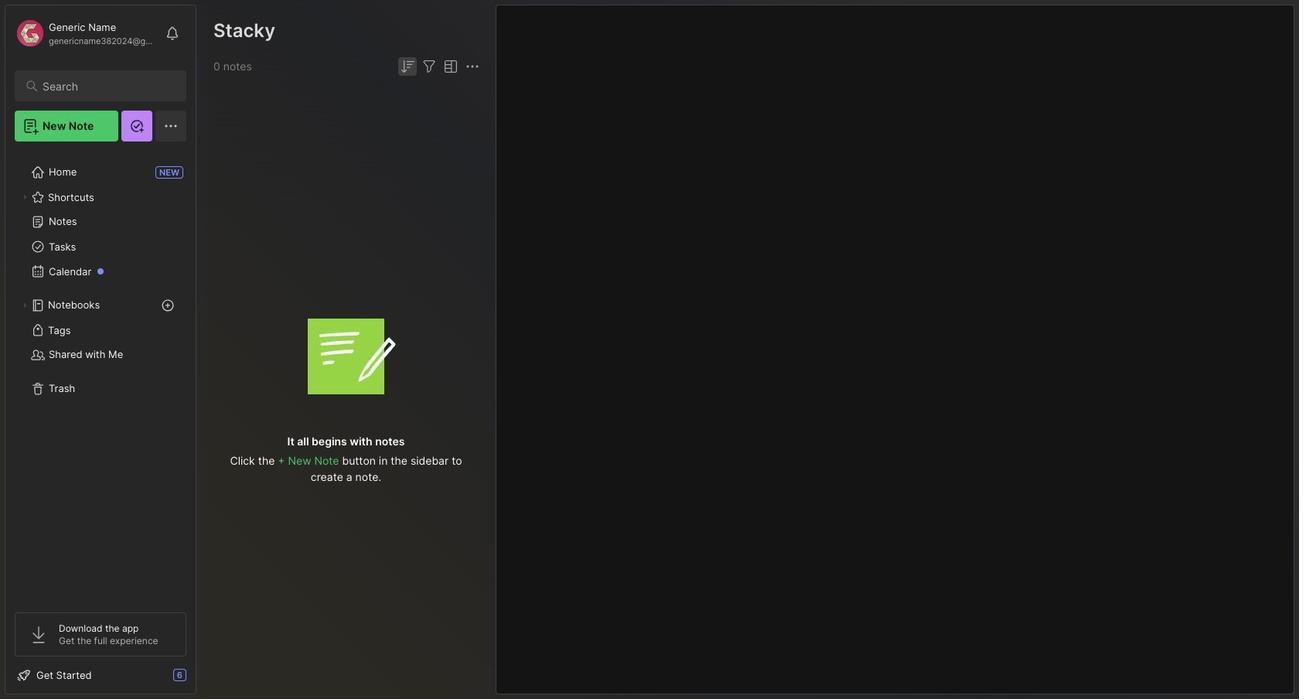 Task type: describe. For each thing, give the bounding box(es) containing it.
Account field
[[15, 18, 158, 49]]

Help and Learning task checklist field
[[5, 663, 196, 688]]

Sort options field
[[398, 57, 417, 76]]

click to collapse image
[[195, 671, 207, 689]]

tree inside main "element"
[[5, 151, 196, 599]]



Task type: vqa. For each thing, say whether or not it's contained in the screenshot.
the font family image
no



Task type: locate. For each thing, give the bounding box(es) containing it.
Search text field
[[43, 79, 173, 94]]

tree
[[5, 151, 196, 599]]

None search field
[[43, 77, 173, 95]]

add filters image
[[420, 57, 439, 76]]

View options field
[[439, 57, 460, 76]]

more actions image
[[463, 57, 482, 76]]

More actions field
[[463, 57, 482, 76]]

expand notebooks image
[[20, 301, 29, 310]]

main element
[[0, 0, 201, 699]]

note window - loading element
[[496, 5, 1295, 695]]

Add filters field
[[420, 57, 439, 76]]

none search field inside main "element"
[[43, 77, 173, 95]]



